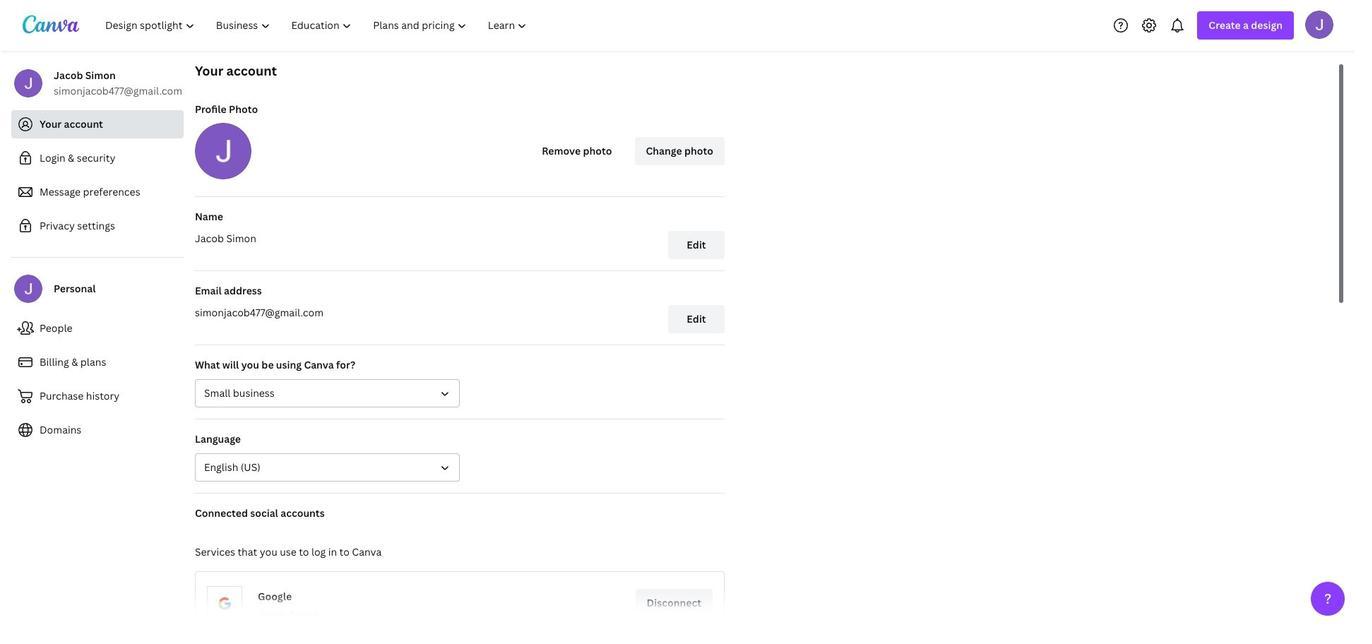 Task type: describe. For each thing, give the bounding box(es) containing it.
jacob simon image
[[1306, 10, 1334, 39]]

Language: English (US) button
[[195, 454, 460, 482]]



Task type: locate. For each thing, give the bounding box(es) containing it.
top level navigation element
[[96, 11, 539, 40]]

None button
[[195, 379, 460, 408]]



Task type: vqa. For each thing, say whether or not it's contained in the screenshot.
Top level navigation element
yes



